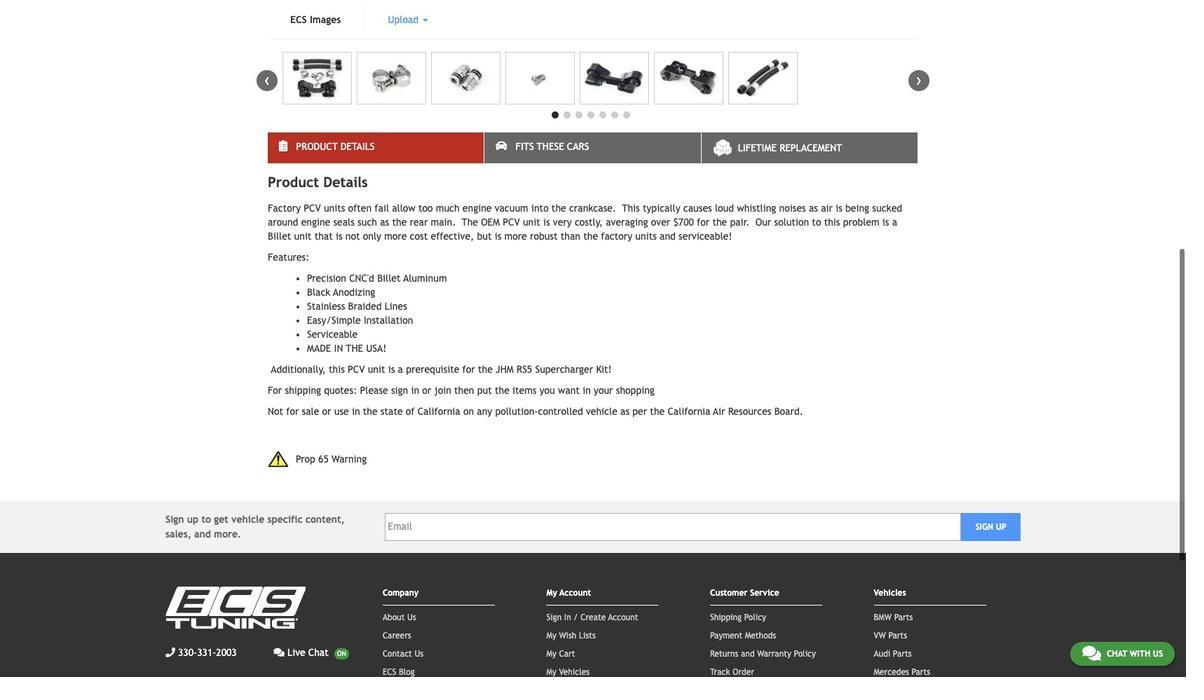 Task type: describe. For each thing, give the bounding box(es) containing it.
payment methods link
[[711, 631, 777, 641]]

rs5
[[517, 364, 533, 375]]

state
[[381, 406, 403, 417]]

details inside product details link
[[341, 141, 375, 152]]

service
[[751, 588, 780, 598]]

often
[[348, 203, 372, 214]]

bmw
[[874, 613, 892, 623]]

1 vertical spatial product
[[268, 174, 319, 190]]

sucked
[[873, 203, 903, 214]]

sign for sign up
[[976, 522, 994, 532]]

is up sign
[[388, 364, 395, 375]]

in for you
[[411, 385, 420, 396]]

additionally,
[[271, 364, 326, 375]]

the
[[346, 343, 363, 354]]

black
[[307, 287, 331, 298]]

my for my account
[[547, 588, 558, 598]]

prop
[[296, 454, 316, 465]]

items
[[513, 385, 537, 396]]

fits
[[516, 141, 534, 152]]

mercedes parts link
[[874, 668, 931, 677]]

0 horizontal spatial chat
[[309, 647, 329, 658]]

vacuum
[[495, 203, 529, 214]]

payment methods
[[711, 631, 777, 641]]

parts for audi parts
[[894, 649, 912, 659]]

content,
[[306, 514, 345, 525]]

solution
[[775, 217, 810, 228]]

want
[[558, 385, 580, 396]]

my account
[[547, 588, 592, 598]]

typically
[[643, 203, 681, 214]]

parts for vw parts
[[889, 631, 908, 641]]

is left the not
[[336, 231, 343, 242]]

stainless
[[307, 301, 345, 312]]

phone image
[[166, 648, 175, 658]]

sign up
[[976, 522, 1007, 532]]

0 horizontal spatial units
[[324, 203, 345, 214]]

fits these cars
[[516, 141, 590, 152]]

lifetime replacement link
[[702, 133, 918, 164]]

2 vertical spatial pcv
[[348, 364, 365, 375]]

not for sale or use in the state of california on any pollution-controlled vehicle as per the california air resources board.
[[268, 406, 804, 417]]

upload button
[[366, 6, 451, 34]]

is right but
[[495, 231, 502, 242]]

my cart link
[[547, 649, 576, 659]]

much
[[436, 203, 460, 214]]

ecs for ecs blog
[[383, 668, 397, 677]]

the up very
[[552, 203, 567, 214]]

not
[[346, 231, 360, 242]]

my wish lists link
[[547, 631, 596, 641]]

2 vertical spatial as
[[621, 406, 630, 417]]

usa!
[[366, 343, 387, 354]]

up for sign up
[[997, 522, 1007, 532]]

‹
[[264, 70, 270, 89]]

bmw parts link
[[874, 613, 914, 623]]

vw parts link
[[874, 631, 908, 641]]

parts for bmw parts
[[895, 613, 914, 623]]

330-331-2003
[[178, 647, 237, 658]]

installation
[[364, 315, 413, 326]]

1 more from the left
[[385, 231, 407, 242]]

1 vertical spatial this
[[329, 364, 345, 375]]

in
[[565, 613, 572, 623]]

2 horizontal spatial in
[[583, 385, 591, 396]]

is left a
[[883, 217, 890, 228]]

any
[[477, 406, 493, 417]]

1 es#4620256 - 079103210e - billet pcv breather vent hose kit - black - more reliable and and durable than the factory pcv. - jh motorsports  - audi image from the left
[[283, 52, 352, 105]]

cnc'd
[[349, 273, 375, 284]]

then
[[455, 385, 475, 396]]

sale
[[302, 406, 319, 417]]

wish
[[559, 631, 577, 641]]

2 more from the left
[[505, 231, 527, 242]]

330-331-2003 link
[[166, 646, 237, 661]]

rear
[[410, 217, 428, 228]]

vw
[[874, 631, 887, 641]]

shipping
[[285, 385, 321, 396]]

contact us
[[383, 649, 424, 659]]

0 horizontal spatial or
[[322, 406, 331, 417]]

0 horizontal spatial account
[[560, 588, 592, 598]]

is up robust
[[544, 217, 550, 228]]

0 vertical spatial pcv
[[304, 203, 321, 214]]

0 vertical spatial engine
[[463, 203, 492, 214]]

kit!
[[597, 364, 612, 375]]

ecs images
[[290, 14, 341, 25]]

you
[[540, 385, 555, 396]]

loud
[[716, 203, 735, 214]]

for shipping quotes: please sign in or join then put the items you want in your shopping
[[268, 385, 655, 396]]

this inside factory pcv units often fail allow too much engine vacuum into the crankcase.  this typically causes loud whistling noises as air is being sucked around engine seals such as the rear main.  the oem pcv unit is very costly, averaging over $700 for the pair.  our solution to this problem is a billet unit that is not only more cost effective, but is more robust than the factory units and serviceable!
[[825, 217, 841, 228]]

factory
[[601, 231, 633, 242]]

my for my vehicles
[[547, 668, 557, 677]]

returns and warranty policy
[[711, 649, 816, 659]]

my wish lists
[[547, 631, 596, 641]]

comments image
[[1083, 645, 1102, 662]]

resources
[[729, 406, 772, 417]]

shipping policy link
[[711, 613, 767, 623]]

warning
[[332, 454, 367, 465]]

this
[[623, 203, 640, 214]]

features:
[[268, 252, 310, 263]]

track order link
[[711, 668, 755, 677]]

1 california from the left
[[418, 406, 461, 417]]

sales,
[[166, 529, 191, 540]]

get
[[214, 514, 229, 525]]

factory pcv units often fail allow too much engine vacuum into the crankcase.  this typically causes loud whistling noises as air is being sucked around engine seals such as the rear main.  the oem pcv unit is very costly, averaging over $700 for the pair.  our solution to this problem is a billet unit that is not only more cost effective, but is more robust than the factory units and serviceable!
[[268, 203, 903, 242]]

the down loud
[[713, 217, 728, 228]]

causes
[[684, 203, 713, 214]]

1 horizontal spatial chat
[[1108, 650, 1128, 659]]

cart
[[559, 649, 576, 659]]

methods
[[746, 631, 777, 641]]

in for pollution-
[[352, 406, 360, 417]]

for
[[268, 385, 282, 396]]

live chat link
[[274, 646, 349, 661]]

6 es#4620256 - 079103210e - billet pcv breather vent hose kit - black - more reliable and and durable than the factory pcv. - jh motorsports  - audi image from the left
[[655, 52, 724, 105]]

ecs images link
[[268, 6, 364, 34]]

sign for sign up to get vehicle specific content, sales, and more.
[[166, 514, 184, 525]]

air
[[822, 203, 833, 214]]

blog
[[399, 668, 415, 677]]

ecs blog link
[[383, 668, 415, 677]]

board.
[[775, 406, 804, 417]]

images
[[310, 14, 341, 25]]

features: precision cnc'd billet aluminum black anodizing stainless braided lines easy/simple installation serviceable made in the usa!
[[268, 252, 450, 354]]

is right air
[[836, 203, 843, 214]]

7 es#4620256 - 079103210e - billet pcv breather vent hose kit - black - more reliable and and durable than the factory pcv. - jh motorsports  - audi image from the left
[[729, 52, 799, 105]]

track
[[711, 668, 731, 677]]



Task type: locate. For each thing, give the bounding box(es) containing it.
0 vertical spatial to
[[813, 217, 822, 228]]

1 vertical spatial unit
[[294, 231, 312, 242]]

us for about us
[[408, 613, 416, 623]]

and inside factory pcv units often fail allow too much engine vacuum into the crankcase.  this typically causes loud whistling noises as air is being sucked around engine seals such as the rear main.  the oem pcv unit is very costly, averaging over $700 for the pair.  our solution to this problem is a billet unit that is not only more cost effective, but is more robust than the factory units and serviceable!
[[660, 231, 676, 242]]

0 vertical spatial product details
[[296, 141, 375, 152]]

units up seals
[[324, 203, 345, 214]]

our
[[756, 217, 772, 228]]

ecs tuning image
[[166, 587, 306, 629]]

audi
[[874, 649, 891, 659]]

engine up that
[[301, 217, 331, 228]]

330-
[[178, 647, 197, 658]]

live
[[288, 647, 306, 658]]

ecs left images
[[290, 14, 307, 25]]

1 vertical spatial to
[[202, 514, 211, 525]]

2 my from the top
[[547, 631, 557, 641]]

controlled
[[538, 406, 583, 417]]

the right put
[[495, 385, 510, 396]]

pcv
[[304, 203, 321, 214], [503, 217, 520, 228], [348, 364, 365, 375]]

warranty
[[758, 649, 792, 659]]

more left cost
[[385, 231, 407, 242]]

product details up often
[[296, 141, 375, 152]]

not
[[268, 406, 283, 417]]

this
[[825, 217, 841, 228], [329, 364, 345, 375]]

0 horizontal spatial more
[[385, 231, 407, 242]]

to left 'get'
[[202, 514, 211, 525]]

as down fail at the left
[[380, 217, 390, 228]]

very
[[553, 217, 572, 228]]

than
[[561, 231, 581, 242]]

2 horizontal spatial as
[[809, 203, 819, 214]]

for up 'serviceable!'
[[697, 217, 710, 228]]

and up order
[[742, 649, 755, 659]]

1 horizontal spatial sign
[[547, 613, 562, 623]]

shipping
[[711, 613, 742, 623]]

sign
[[166, 514, 184, 525], [976, 522, 994, 532], [547, 613, 562, 623]]

parts up mercedes parts link on the right bottom of the page
[[894, 649, 912, 659]]

to inside factory pcv units often fail allow too much engine vacuum into the crankcase.  this typically causes loud whistling noises as air is being sucked around engine seals such as the rear main.  the oem pcv unit is very costly, averaging over $700 for the pair.  our solution to this problem is a billet unit that is not only more cost effective, but is more robust than the factory units and serviceable!
[[813, 217, 822, 228]]

0 horizontal spatial pcv
[[304, 203, 321, 214]]

pcv right factory in the top of the page
[[304, 203, 321, 214]]

up for sign up to get vehicle specific content, sales, and more.
[[187, 514, 199, 525]]

audi parts
[[874, 649, 912, 659]]

chat left with
[[1108, 650, 1128, 659]]

4 my from the top
[[547, 668, 557, 677]]

0 vertical spatial this
[[825, 217, 841, 228]]

only
[[363, 231, 382, 242]]

vehicle up more.
[[232, 514, 265, 525]]

0 horizontal spatial and
[[194, 529, 211, 540]]

oem
[[481, 217, 500, 228]]

unit
[[523, 217, 541, 228], [294, 231, 312, 242], [368, 364, 385, 375]]

1 horizontal spatial for
[[697, 217, 710, 228]]

1 vertical spatial account
[[609, 613, 639, 623]]

0 horizontal spatial vehicles
[[559, 668, 590, 677]]

in left your
[[583, 385, 591, 396]]

but
[[477, 231, 492, 242]]

0 vertical spatial details
[[341, 141, 375, 152]]

billet inside features: precision cnc'd billet aluminum black anodizing stainless braided lines easy/simple installation serviceable made in the usa!
[[377, 273, 401, 284]]

2 california from the left
[[668, 406, 711, 417]]

unit left that
[[294, 231, 312, 242]]

2 horizontal spatial and
[[742, 649, 755, 659]]

made
[[307, 343, 331, 354]]

product details link
[[268, 133, 484, 164]]

up inside 'button'
[[997, 522, 1007, 532]]

5 es#4620256 - 079103210e - billet pcv breather vent hose kit - black - more reliable and and durable than the factory pcv. - jh motorsports  - audi image from the left
[[580, 52, 650, 105]]

or left use
[[322, 406, 331, 417]]

1 vertical spatial details
[[324, 174, 368, 190]]

shipping policy
[[711, 613, 767, 623]]

the
[[552, 203, 567, 214], [392, 217, 407, 228], [713, 217, 728, 228], [584, 231, 598, 242], [478, 364, 493, 375], [495, 385, 510, 396], [363, 406, 378, 417], [651, 406, 665, 417]]

parts right vw
[[889, 631, 908, 641]]

my down my cart "link"
[[547, 668, 557, 677]]

vehicle inside the sign up to get vehicle specific content, sales, and more.
[[232, 514, 265, 525]]

averaging
[[606, 217, 649, 228]]

0 horizontal spatial policy
[[745, 613, 767, 623]]

1 horizontal spatial pcv
[[348, 364, 365, 375]]

billet right cnc'd
[[377, 273, 401, 284]]

1 horizontal spatial units
[[636, 231, 657, 242]]

vehicle
[[586, 406, 618, 417], [232, 514, 265, 525]]

the down the allow
[[392, 217, 407, 228]]

1 vertical spatial for
[[286, 406, 299, 417]]

put
[[478, 385, 492, 396]]

to down air
[[813, 217, 822, 228]]

the
[[462, 217, 478, 228]]

for inside factory pcv units often fail allow too much engine vacuum into the crankcase.  this typically causes loud whistling noises as air is being sucked around engine seals such as the rear main.  the oem pcv unit is very costly, averaging over $700 for the pair.  our solution to this problem is a billet unit that is not only more cost effective, but is more robust than the factory units and serviceable!
[[697, 217, 710, 228]]

1 horizontal spatial account
[[609, 613, 639, 623]]

0 vertical spatial account
[[560, 588, 592, 598]]

1 my from the top
[[547, 588, 558, 598]]

1 horizontal spatial in
[[411, 385, 420, 396]]

1 vertical spatial product details
[[268, 174, 368, 190]]

my vehicles link
[[547, 668, 590, 677]]

to inside the sign up to get vehicle specific content, sales, and more.
[[202, 514, 211, 525]]

billet inside factory pcv units often fail allow too much engine vacuum into the crankcase.  this typically causes loud whistling noises as air is being sucked around engine seals such as the rear main.  the oem pcv unit is very costly, averaging over $700 for the pair.  our solution to this problem is a billet unit that is not only more cost effective, but is more robust than the factory units and serviceable!
[[268, 231, 291, 242]]

quotes:
[[324, 385, 357, 396]]

4 es#4620256 - 079103210e - billet pcv breather vent hose kit - black - more reliable and and durable than the factory pcv. - jh motorsports  - audi image from the left
[[506, 52, 575, 105]]

jhm
[[496, 364, 514, 375]]

0 horizontal spatial as
[[380, 217, 390, 228]]

2 vertical spatial and
[[742, 649, 755, 659]]

fail
[[375, 203, 389, 214]]

us right the contact
[[415, 649, 424, 659]]

0 vertical spatial policy
[[745, 613, 767, 623]]

/
[[574, 613, 578, 623]]

ecs for ecs images
[[290, 14, 307, 25]]

1 vertical spatial policy
[[794, 649, 816, 659]]

2 horizontal spatial sign
[[976, 522, 994, 532]]

1 horizontal spatial california
[[668, 406, 711, 417]]

1 vertical spatial vehicle
[[232, 514, 265, 525]]

sign in / create account
[[547, 613, 639, 623]]

0 horizontal spatial to
[[202, 514, 211, 525]]

pollution-
[[496, 406, 538, 417]]

on
[[464, 406, 474, 417]]

0 horizontal spatial ecs
[[290, 14, 307, 25]]

parts for mercedes parts
[[912, 668, 931, 677]]

product details up factory in the top of the page
[[268, 174, 368, 190]]

0 vertical spatial units
[[324, 203, 345, 214]]

join
[[435, 385, 452, 396]]

for right not
[[286, 406, 299, 417]]

1 vertical spatial vehicles
[[559, 668, 590, 677]]

air
[[714, 406, 726, 417]]

in
[[411, 385, 420, 396], [583, 385, 591, 396], [352, 406, 360, 417]]

create
[[581, 613, 606, 623]]

engine
[[463, 203, 492, 214], [301, 217, 331, 228]]

vehicle down your
[[586, 406, 618, 417]]

of
[[406, 406, 415, 417]]

shopping
[[616, 385, 655, 396]]

vehicles
[[874, 588, 907, 598], [559, 668, 590, 677]]

1 horizontal spatial as
[[621, 406, 630, 417]]

my for my wish lists
[[547, 631, 557, 641]]

careers link
[[383, 631, 412, 641]]

problem
[[844, 217, 880, 228]]

careers
[[383, 631, 412, 641]]

a
[[893, 217, 898, 228]]

seals
[[334, 217, 355, 228]]

1 horizontal spatial policy
[[794, 649, 816, 659]]

1 vertical spatial engine
[[301, 217, 331, 228]]

this down in
[[329, 364, 345, 375]]

as left per
[[621, 406, 630, 417]]

engine up the
[[463, 203, 492, 214]]

0 horizontal spatial billet
[[268, 231, 291, 242]]

california left air
[[668, 406, 711, 417]]

1 horizontal spatial vehicles
[[874, 588, 907, 598]]

such
[[358, 217, 377, 228]]

3 es#4620256 - 079103210e - billet pcv breather vent hose kit - black - more reliable and and durable than the factory pcv. - jh motorsports  - audi image from the left
[[431, 52, 501, 105]]

0 horizontal spatial engine
[[301, 217, 331, 228]]

in right sign
[[411, 385, 420, 396]]

us for contact us
[[415, 649, 424, 659]]

0 vertical spatial billet
[[268, 231, 291, 242]]

1 vertical spatial or
[[322, 406, 331, 417]]

my up my wish lists
[[547, 588, 558, 598]]

returns and warranty policy link
[[711, 649, 816, 659]]

0 vertical spatial ecs
[[290, 14, 307, 25]]

1 vertical spatial billet
[[377, 273, 401, 284]]

1 horizontal spatial this
[[825, 217, 841, 228]]

billet down around
[[268, 231, 291, 242]]

3 my from the top
[[547, 649, 557, 659]]

billet
[[268, 231, 291, 242], [377, 273, 401, 284]]

0 vertical spatial for
[[697, 217, 710, 228]]

please
[[360, 385, 388, 396]]

company
[[383, 588, 419, 598]]

audi parts link
[[874, 649, 912, 659]]

1 horizontal spatial ecs
[[383, 668, 397, 677]]

comments image
[[274, 648, 285, 658]]

0 vertical spatial product
[[296, 141, 338, 152]]

returns
[[711, 649, 739, 659]]

your
[[594, 385, 613, 396]]

331-
[[197, 647, 216, 658]]

contact
[[383, 649, 412, 659]]

the left jhm
[[478, 364, 493, 375]]

the right per
[[651, 406, 665, 417]]

sign inside 'button'
[[976, 522, 994, 532]]

mercedes parts
[[874, 668, 931, 677]]

and down over
[[660, 231, 676, 242]]

1 horizontal spatial and
[[660, 231, 676, 242]]

2 es#4620256 - 079103210e - billet pcv breather vent hose kit - black - more reliable and and durable than the factory pcv. - jh motorsports  - audi image from the left
[[357, 52, 427, 105]]

units down over
[[636, 231, 657, 242]]

unit down into
[[523, 217, 541, 228]]

my for my cart
[[547, 649, 557, 659]]

account right the "create"
[[609, 613, 639, 623]]

$700
[[674, 217, 694, 228]]

Email email field
[[385, 513, 962, 541]]

parts right mercedes
[[912, 668, 931, 677]]

1 vertical spatial and
[[194, 529, 211, 540]]

vehicles up bmw parts link
[[874, 588, 907, 598]]

this down air
[[825, 217, 841, 228]]

parts right bmw
[[895, 613, 914, 623]]

0 vertical spatial or
[[423, 385, 432, 396]]

1 vertical spatial units
[[636, 231, 657, 242]]

sign up button
[[962, 513, 1021, 541]]

2 horizontal spatial unit
[[523, 217, 541, 228]]

or left join
[[423, 385, 432, 396]]

0 horizontal spatial up
[[187, 514, 199, 525]]

and right 'sales,'
[[194, 529, 211, 540]]

account up the /
[[560, 588, 592, 598]]

unit down usa!
[[368, 364, 385, 375]]

0 vertical spatial vehicles
[[874, 588, 907, 598]]

sign inside the sign up to get vehicle specific content, sales, and more.
[[166, 514, 184, 525]]

ecs left blog
[[383, 668, 397, 677]]

and inside the sign up to get vehicle specific content, sales, and more.
[[194, 529, 211, 540]]

up inside the sign up to get vehicle specific content, sales, and more.
[[187, 514, 199, 525]]

0 horizontal spatial vehicle
[[232, 514, 265, 525]]

2 vertical spatial unit
[[368, 364, 385, 375]]

bmw parts
[[874, 613, 914, 623]]

prop 65 warning image
[[268, 451, 289, 468]]

into
[[532, 203, 549, 214]]

sign for sign in / create account
[[547, 613, 562, 623]]

parts
[[895, 613, 914, 623], [889, 631, 908, 641], [894, 649, 912, 659], [912, 668, 931, 677]]

product details inside product details link
[[296, 141, 375, 152]]

0 horizontal spatial california
[[418, 406, 461, 417]]

my left wish
[[547, 631, 557, 641]]

1 vertical spatial as
[[380, 217, 390, 228]]

›
[[917, 70, 922, 89]]

0 horizontal spatial sign
[[166, 514, 184, 525]]

effective,
[[431, 231, 474, 242]]

0 vertical spatial unit
[[523, 217, 541, 228]]

lifetime
[[738, 142, 777, 154]]

order
[[733, 668, 755, 677]]

0 vertical spatial as
[[809, 203, 819, 214]]

the down costly,
[[584, 231, 598, 242]]

the down "please"
[[363, 406, 378, 417]]

units
[[324, 203, 345, 214], [636, 231, 657, 242]]

0 vertical spatial and
[[660, 231, 676, 242]]

1 horizontal spatial up
[[997, 522, 1007, 532]]

sign in / create account link
[[547, 613, 639, 623]]

california down join
[[418, 406, 461, 417]]

1 horizontal spatial vehicle
[[586, 406, 618, 417]]

policy right the warranty
[[794, 649, 816, 659]]

us right the "about" on the bottom of the page
[[408, 613, 416, 623]]

my vehicles
[[547, 668, 590, 677]]

1 horizontal spatial or
[[423, 385, 432, 396]]

0 horizontal spatial unit
[[294, 231, 312, 242]]

1 horizontal spatial unit
[[368, 364, 385, 375]]

0 horizontal spatial this
[[329, 364, 345, 375]]

chat with us link
[[1071, 643, 1176, 666]]

1 vertical spatial pcv
[[503, 217, 520, 228]]

1 vertical spatial ecs
[[383, 668, 397, 677]]

pcv down vacuum
[[503, 217, 520, 228]]

us
[[408, 613, 416, 623], [415, 649, 424, 659], [1154, 650, 1164, 659]]

to
[[813, 217, 822, 228], [202, 514, 211, 525]]

1 horizontal spatial engine
[[463, 203, 492, 214]]

policy up methods
[[745, 613, 767, 623]]

pcv down the
[[348, 364, 365, 375]]

details
[[341, 141, 375, 152], [324, 174, 368, 190]]

with
[[1131, 650, 1151, 659]]

more left robust
[[505, 231, 527, 242]]

in
[[334, 343, 343, 354]]

0 horizontal spatial in
[[352, 406, 360, 417]]

0 vertical spatial vehicle
[[586, 406, 618, 417]]

1 horizontal spatial more
[[505, 231, 527, 242]]

0 horizontal spatial for
[[286, 406, 299, 417]]

over
[[652, 217, 671, 228]]

1 horizontal spatial to
[[813, 217, 822, 228]]

chat right live at left bottom
[[309, 647, 329, 658]]

allow
[[392, 203, 416, 214]]

us right with
[[1154, 650, 1164, 659]]

2 horizontal spatial pcv
[[503, 217, 520, 228]]

es#4620256 - 079103210e - billet pcv breather vent hose kit - black - more reliable and and durable than the factory pcv. - jh motorsports  - audi image
[[283, 52, 352, 105], [357, 52, 427, 105], [431, 52, 501, 105], [506, 52, 575, 105], [580, 52, 650, 105], [655, 52, 724, 105], [729, 52, 799, 105]]

these
[[537, 141, 564, 152]]

1 horizontal spatial billet
[[377, 273, 401, 284]]

in right use
[[352, 406, 360, 417]]

my left cart
[[547, 649, 557, 659]]

as left air
[[809, 203, 819, 214]]

vehicles down cart
[[559, 668, 590, 677]]



Task type: vqa. For each thing, say whether or not it's contained in the screenshot.


